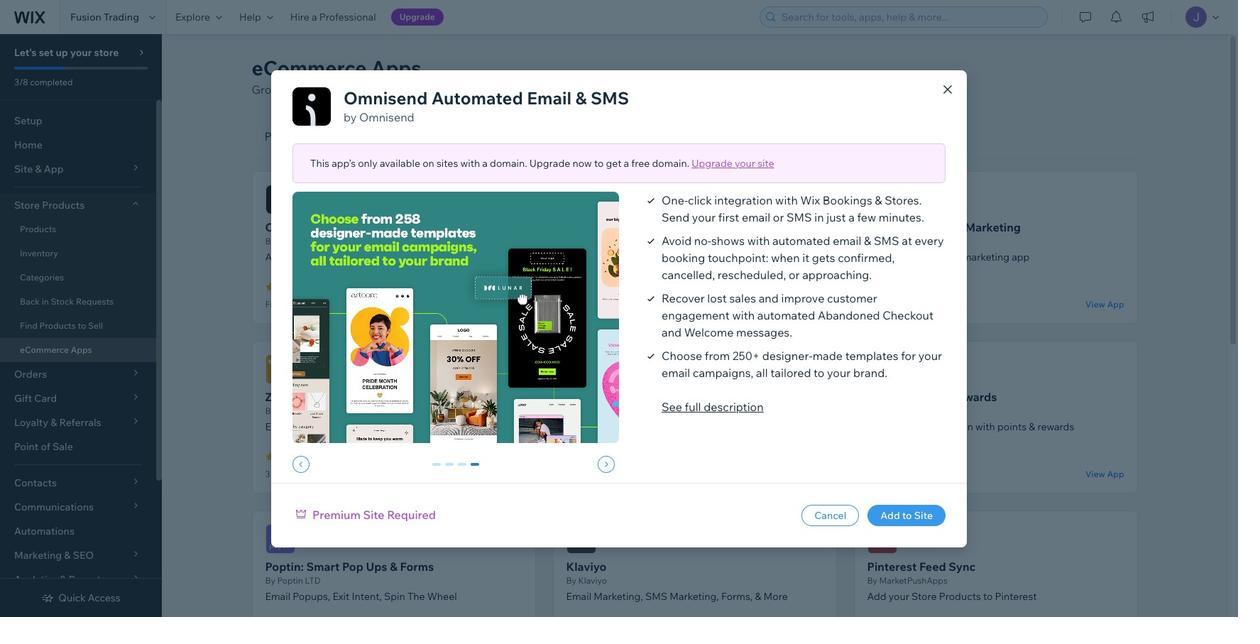 Task type: describe. For each thing, give the bounding box(es) containing it.
email inside avoid no-shows with automated email & sms at every booking touchpoint: when it gets confirmed, cancelled, rescheduled, or approaching.
[[833, 233, 862, 247]]

marketpushapps for feed
[[879, 575, 948, 586]]

rewards
[[1038, 420, 1075, 433]]

now
[[573, 157, 592, 169]]

sms inside one-click integration with wix bookings & stores. send your first email or sms in just a few minutes.
[[787, 210, 812, 224]]

email inside klaviyo by klaviyo email marketing, sms marketing, forms, & more
[[566, 590, 592, 603]]

designer-
[[762, 348, 813, 362]]

engagement
[[662, 308, 730, 322]]

hire a professional
[[290, 11, 376, 23]]

with inside the ecommerce apps grow your business with advanced solutions for inventory management, upselling, shipping, tax and more.
[[358, 82, 381, 97]]

view app button for goaffpro affiliate marketing
[[1086, 298, 1124, 310]]

bookings inside omnisend automated email & sms by omnisend automated email & sms for bookings and stores
[[395, 251, 439, 263]]

ecommerce apps grow your business with advanced solutions for inventory management, upselling, shipping, tax and more.
[[252, 55, 810, 97]]

instagram
[[725, 251, 772, 263]]

1 vertical spatial pinterest
[[995, 590, 1037, 603]]

free for 5.0 (2)
[[594, 299, 610, 310]]

points
[[998, 420, 1027, 433]]

advanced
[[383, 82, 435, 97]]

your left site
[[735, 157, 756, 169]]

omnisend up 4.1 (90) at the left top of the page
[[265, 220, 321, 234]]

point of sale
[[14, 440, 73, 453]]

app for omnisend automated email & sms
[[505, 299, 522, 309]]

sms inside the omnisend automated email & sms by omnisend
[[591, 87, 629, 108]]

5.0
[[579, 282, 592, 292]]

omnisend automated email & sms by omnisend
[[344, 87, 629, 124]]

add inside the pinterest feed sync by marketpushapps add your store products to pinterest
[[867, 590, 887, 603]]

& inside facebook shops by godatafeed by godatafeed connect your store to facebook & instagram shops
[[717, 251, 723, 263]]

by inside omnisend automated email & sms by omnisend automated email & sms for bookings and stores
[[265, 236, 275, 246]]

sites
[[437, 157, 458, 169]]

more.
[[780, 82, 810, 97]]

setup link
[[0, 109, 156, 133]]

view app for omnisend automated email & sms
[[484, 299, 522, 309]]

Search for tools, apps, help & more... field
[[778, 7, 1043, 27]]

products inside button
[[264, 129, 312, 143]]

0 horizontal spatial site
[[363, 508, 385, 522]]

3 day free trial
[[265, 469, 321, 479]]

automations
[[14, 525, 74, 538]]

0 vertical spatial godatafeed
[[675, 220, 744, 234]]

zonify
[[265, 390, 300, 404]]

2
[[459, 463, 465, 475]]

fusion
[[70, 11, 101, 23]]

improve
[[781, 291, 825, 305]]

by inside bulk coupon generator by marketpushapps generate single-use coupons, stop coupon abuse
[[566, 405, 576, 416]]

recover lost sales and improve customer engagement with automated abandoned checkout and welcome messages.
[[662, 291, 934, 339]]

your down made
[[827, 365, 851, 380]]

view app for goaffpro affiliate marketing
[[1086, 299, 1124, 309]]

hire a professional link
[[282, 0, 385, 34]]

ecommerce for ecommerce apps grow your business with advanced solutions for inventory management, upselling, shipping, tax and more.
[[252, 55, 367, 80]]

importify
[[277, 405, 314, 416]]

tax
[[739, 82, 755, 97]]

2 horizontal spatial upgrade
[[692, 157, 733, 169]]

a right get
[[624, 157, 629, 169]]

app
[[1012, 251, 1030, 263]]

store inside the pinterest feed sync by marketpushapps add your store products to pinterest
[[912, 590, 937, 603]]

goaffpro affiliate marketing by goaffpro professional affiliate marketing app
[[867, 220, 1030, 263]]

smile: points & rewards icon image
[[867, 354, 897, 384]]

campaigns,
[[693, 365, 754, 380]]

sales inside recover lost sales and improve customer engagement with automated abandoned checkout and welcome messages.
[[730, 291, 756, 305]]

with left points
[[976, 420, 995, 433]]

view for goaffpro affiliate marketing
[[1086, 299, 1106, 309]]

forms
[[400, 560, 434, 574]]

touchpoint:
[[708, 250, 769, 264]]

sms inside avoid no-shows with automated email & sms at every booking touchpoint: when it gets confirmed, cancelled, rescheduled, or approaching.
[[874, 233, 899, 247]]

apps for ecommerce apps
[[71, 344, 92, 355]]

app for goaffpro affiliate marketing
[[1107, 299, 1124, 309]]

of
[[41, 440, 50, 453]]

orders button
[[325, 115, 388, 158]]

by inside klaviyo by klaviyo email marketing, sms marketing, forms, & more
[[566, 575, 576, 586]]

available inside 4.8 (44) free plan available
[[605, 469, 640, 479]]

0 1 2 3
[[434, 463, 478, 475]]

see full description
[[662, 399, 764, 414]]

sale
[[53, 440, 73, 453]]

with right sites at the top left of the page
[[460, 157, 480, 169]]

0 horizontal spatial automated
[[265, 251, 317, 263]]

affiliate inside zonify - amazon affiliate by importify limited earn commissions with amazon affiliate program
[[413, 420, 447, 433]]

brand.
[[853, 365, 888, 380]]

with inside zonify - amazon affiliate by importify limited earn commissions with amazon affiliate program
[[351, 420, 371, 433]]

all
[[756, 365, 768, 380]]

available down every
[[906, 299, 941, 310]]

set
[[39, 46, 54, 59]]

back in stock requests link
[[0, 290, 156, 314]]

0 vertical spatial goaffpro
[[867, 220, 917, 234]]

app for facebook shops by godatafeed
[[806, 299, 823, 309]]

affiliate inside zonify - amazon affiliate by importify limited earn commissions with amazon affiliate program
[[356, 390, 399, 404]]

bookings inside one-click integration with wix bookings & stores. send your first email or sms in just a few minutes.
[[823, 193, 872, 207]]

inventory for inventory button
[[401, 129, 451, 143]]

cancelled,
[[662, 267, 715, 282]]

store inside facebook shops by godatafeed by godatafeed connect your store to facebook & instagram shops
[[631, 251, 655, 263]]

klaviyo by klaviyo email marketing, sms marketing, forms, & more
[[566, 560, 788, 603]]

use
[[643, 420, 659, 433]]

checkout
[[883, 308, 934, 322]]

ecommerce for ecommerce apps
[[20, 344, 69, 355]]

access
[[88, 591, 120, 604]]

marketing & crm button
[[603, 115, 721, 158]]

inventory button
[[388, 115, 464, 158]]

1 vertical spatial godatafeed
[[578, 236, 629, 246]]

or inside avoid no-shows with automated email & sms at every booking touchpoint: when it gets confirmed, cancelled, rescheduled, or approaching.
[[789, 267, 800, 282]]

available left on
[[380, 157, 420, 169]]

by inside the omnisend automated email & sms by omnisend
[[344, 110, 357, 124]]

1 horizontal spatial 3
[[472, 463, 478, 475]]

view app for facebook shops by godatafeed
[[785, 299, 823, 309]]

0 horizontal spatial pinterest
[[867, 560, 917, 574]]

sync
[[949, 560, 976, 574]]

day for 14
[[578, 299, 592, 310]]

email inside the omnisend automated email & sms by omnisend
[[527, 87, 572, 108]]

pinterest feed sync by marketpushapps add your store products to pinterest
[[867, 560, 1037, 603]]

1 marketing, from the left
[[594, 590, 643, 603]]

and down rescheduled, in the top of the page
[[759, 291, 779, 305]]

products down store products
[[20, 224, 56, 234]]

ecommerce apps
[[20, 344, 92, 355]]

plan for omnisend
[[285, 299, 302, 310]]

1 vertical spatial omnisend automated email & sms icon image
[[265, 185, 295, 214]]

in inside one-click integration with wix bookings & stores. send your first email or sms in just a few minutes.
[[815, 210, 824, 224]]

cancel
[[815, 509, 847, 522]]

find products to sell link
[[0, 314, 156, 338]]

shipping & fulfillment button
[[464, 115, 603, 158]]

automated inside avoid no-shows with automated email & sms at every booking touchpoint: when it gets confirmed, cancelled, rescheduled, or approaching.
[[773, 233, 830, 247]]

your inside the pinterest feed sync by marketpushapps add your store products to pinterest
[[889, 590, 910, 603]]

this
[[310, 157, 329, 169]]

1 domain. from the left
[[490, 157, 527, 169]]

back in stock requests
[[20, 296, 114, 307]]

email inside poptin: smart pop ups & forms by poptin ltd email popups, exit intent, spin the wheel
[[265, 590, 291, 603]]

trial for 14 day free trial
[[612, 299, 627, 310]]

forms,
[[721, 590, 753, 603]]

connect
[[566, 251, 606, 263]]

limited
[[316, 405, 346, 416]]

& inside poptin: smart pop ups & forms by poptin ltd email popups, exit intent, spin the wheel
[[390, 560, 398, 574]]

3/8 completed
[[14, 77, 73, 87]]

pinterest feed sync icon image
[[867, 524, 897, 554]]

completed
[[30, 77, 73, 87]]

0 vertical spatial klaviyo
[[566, 560, 607, 574]]

by inside facebook shops by godatafeed by godatafeed connect your store to facebook & instagram shops
[[566, 236, 576, 246]]

the
[[408, 590, 425, 603]]

explore
[[175, 11, 210, 23]]

cancel button
[[802, 504, 859, 526]]

marketing inside button
[[616, 129, 670, 143]]

templates
[[845, 348, 899, 362]]

tab list containing products
[[252, 115, 1138, 158]]

with inside one-click integration with wix bookings & stores. send your first email or sms in just a few minutes.
[[775, 193, 798, 207]]

1 vertical spatial facebook
[[669, 251, 714, 263]]

stores
[[461, 251, 491, 263]]

store inside popup button
[[14, 199, 40, 212]]

let's
[[14, 46, 37, 59]]

sell
[[88, 320, 103, 331]]

popups,
[[293, 590, 330, 603]]

by inside zonify - amazon affiliate by importify limited earn commissions with amazon affiliate program
[[265, 405, 275, 416]]

4.9 (37)
[[278, 451, 310, 462]]

wix
[[801, 193, 820, 207]]

poptin: smart pop ups & forms by poptin ltd email popups, exit intent, spin the wheel
[[265, 560, 457, 603]]

management,
[[558, 82, 631, 97]]

inventory
[[506, 82, 555, 97]]

ups
[[366, 560, 387, 574]]

& inside avoid no-shows with automated email & sms at every booking touchpoint: when it gets confirmed, cancelled, rescheduled, or approaching.
[[864, 233, 872, 247]]

0 vertical spatial facebook
[[566, 220, 620, 234]]

and inside the ecommerce apps grow your business with advanced solutions for inventory management, upselling, shipping, tax and more.
[[757, 82, 777, 97]]

professional inside "goaffpro affiliate marketing by goaffpro professional affiliate marketing app"
[[867, 251, 924, 263]]

or inside one-click integration with wix bookings & stores. send your first email or sms in just a few minutes.
[[773, 210, 784, 224]]

program
[[450, 420, 490, 433]]

for inside the ecommerce apps grow your business with advanced solutions for inventory management, upselling, shipping, tax and more.
[[488, 82, 503, 97]]

(2)
[[595, 282, 606, 292]]

click
[[688, 193, 712, 207]]

customer
[[827, 291, 878, 305]]

made
[[813, 348, 843, 362]]

for inside omnisend automated email & sms by omnisend automated email & sms for bookings and stores
[[380, 251, 393, 263]]

rescheduled,
[[718, 267, 786, 282]]

a inside hire a professional link
[[312, 11, 317, 23]]

intent,
[[352, 590, 382, 603]]

minutes.
[[879, 210, 924, 224]]

marketing inside "goaffpro affiliate marketing by goaffpro professional affiliate marketing app"
[[965, 220, 1021, 234]]

for inside choose from 250+ designer-made templates for your email campaigns, all tailored to your brand.
[[901, 348, 916, 362]]

up
[[56, 46, 68, 59]]

0 vertical spatial omnisend automated email & sms icon image
[[293, 87, 331, 125]]

2 horizontal spatial free
[[631, 157, 650, 169]]

home
[[14, 138, 42, 151]]

poptin: smart pop ups & forms icon image
[[265, 524, 295, 554]]

products inside the pinterest feed sync by marketpushapps add your store products to pinterest
[[939, 590, 981, 603]]

& inside the omnisend automated email & sms by omnisend
[[575, 87, 587, 108]]

2 marketing, from the left
[[670, 590, 719, 603]]

trading
[[104, 11, 139, 23]]

1 horizontal spatial sales
[[897, 420, 920, 433]]

4.9
[[278, 451, 291, 462]]

poptin
[[277, 575, 303, 586]]

4.8
[[579, 451, 592, 462]]



Task type: vqa. For each thing, say whether or not it's contained in the screenshot.


Task type: locate. For each thing, give the bounding box(es) containing it.
quick access button
[[41, 591, 120, 604]]

omnisend up the (90)
[[277, 236, 319, 246]]

store products
[[14, 199, 85, 212]]

plan down 4.1 (90) at the left top of the page
[[285, 299, 302, 310]]

0 horizontal spatial apps
[[71, 344, 92, 355]]

free for 4.9 (37)
[[288, 469, 304, 479]]

1 vertical spatial apps
[[71, 344, 92, 355]]

facebook
[[566, 220, 620, 234], [669, 251, 714, 263]]

marketing, left forms,
[[670, 590, 719, 603]]

upselling,
[[634, 82, 685, 97]]

home link
[[0, 133, 156, 157]]

inventory up categories on the top of page
[[20, 248, 58, 258]]

marketpushapps down coupon
[[578, 405, 647, 416]]

plan down 4.8
[[586, 469, 603, 479]]

email inside one-click integration with wix bookings & stores. send your first email or sms in just a few minutes.
[[742, 210, 771, 224]]

point
[[14, 440, 39, 453]]

1 vertical spatial add
[[867, 590, 887, 603]]

free down 4.8
[[566, 469, 584, 479]]

pinterest
[[867, 560, 917, 574], [995, 590, 1037, 603]]

1 vertical spatial store
[[912, 590, 937, 603]]

spin
[[384, 590, 405, 603]]

1 horizontal spatial ecommerce
[[252, 55, 367, 80]]

by down one-
[[659, 220, 673, 234]]

apps up advanced
[[371, 55, 422, 80]]

automated up it at the top of page
[[773, 233, 830, 247]]

0 horizontal spatial shops
[[622, 220, 657, 234]]

4.8 (44) free plan available
[[566, 451, 640, 479]]

professional
[[319, 11, 376, 23], [867, 251, 924, 263]]

5.0 (2)
[[579, 282, 606, 292]]

1 free plan available from the left
[[265, 299, 339, 310]]

with right business
[[358, 82, 381, 97]]

for
[[488, 82, 503, 97], [380, 251, 393, 263], [901, 348, 916, 362]]

a inside one-click integration with wix bookings & stores. send your first email or sms in just a few minutes.
[[849, 210, 855, 224]]

goaffpro
[[867, 220, 917, 234], [879, 236, 915, 246]]

goaffpro down minutes.
[[879, 236, 915, 246]]

1 horizontal spatial store
[[912, 590, 937, 603]]

affiliate
[[926, 251, 961, 263], [413, 420, 447, 433]]

&
[[575, 87, 587, 108], [527, 129, 534, 143], [672, 129, 680, 143], [875, 193, 882, 207], [420, 220, 427, 234], [864, 233, 872, 247], [347, 251, 353, 263], [717, 251, 723, 263], [940, 390, 948, 404], [922, 420, 929, 433], [1029, 420, 1035, 433], [390, 560, 398, 574], [755, 590, 762, 603]]

your inside the ecommerce apps grow your business with advanced solutions for inventory management, upselling, shipping, tax and more.
[[283, 82, 306, 97]]

automated for omnisend automated email & sms by omnisend
[[431, 87, 523, 108]]

professional down at
[[867, 251, 924, 263]]

by inside the pinterest feed sync by marketpushapps add your store products to pinterest
[[867, 575, 878, 586]]

1 horizontal spatial marketing
[[965, 220, 1021, 234]]

automated inside recover lost sales and improve customer engagement with automated abandoned checkout and welcome messages.
[[757, 308, 815, 322]]

0 horizontal spatial godatafeed
[[578, 236, 629, 246]]

0 horizontal spatial by
[[344, 110, 357, 124]]

products up this
[[264, 129, 312, 143]]

coupon
[[729, 420, 764, 433]]

get
[[606, 157, 622, 169]]

2 horizontal spatial email
[[833, 233, 862, 247]]

your down pinterest feed sync icon
[[889, 590, 910, 603]]

tab list
[[252, 115, 1138, 158]]

ltd
[[305, 575, 321, 586]]

0 horizontal spatial or
[[773, 210, 784, 224]]

4.1
[[278, 282, 289, 292]]

0 vertical spatial store
[[94, 46, 119, 59]]

products
[[264, 129, 312, 143], [42, 199, 85, 212], [20, 224, 56, 234], [39, 320, 76, 331], [939, 590, 981, 603]]

0 horizontal spatial affiliate
[[356, 390, 399, 404]]

free down confirmed,
[[867, 299, 885, 310]]

ecommerce apps link
[[0, 338, 156, 362]]

view
[[484, 299, 503, 309], [785, 299, 804, 309], [1086, 299, 1106, 309], [1086, 468, 1106, 479]]

14
[[566, 299, 576, 310]]

0 vertical spatial marketpushapps
[[578, 405, 647, 416]]

abandoned
[[818, 308, 880, 322]]

trial for 3 day free trial
[[306, 469, 321, 479]]

view for omnisend automated email & sms
[[484, 299, 503, 309]]

store
[[94, 46, 119, 59], [631, 251, 655, 263]]

ecommerce down find
[[20, 344, 69, 355]]

plan inside 4.8 (44) free plan available
[[586, 469, 603, 479]]

bulk
[[566, 390, 591, 404]]

or up when
[[773, 210, 784, 224]]

1 horizontal spatial free
[[566, 469, 584, 479]]

your right grow
[[283, 82, 306, 97]]

0 vertical spatial bookings
[[823, 193, 872, 207]]

ecommerce inside ecommerce apps link
[[20, 344, 69, 355]]

& inside klaviyo by klaviyo email marketing, sms marketing, forms, & more
[[755, 590, 762, 603]]

by inside "goaffpro affiliate marketing by goaffpro professional affiliate marketing app"
[[867, 236, 878, 246]]

1 horizontal spatial free plan available
[[867, 299, 941, 310]]

marketpushapps inside the pinterest feed sync by marketpushapps add your store products to pinterest
[[879, 575, 948, 586]]

bulk coupon generator by marketpushapps generate single-use coupons, stop coupon abuse
[[566, 390, 794, 433]]

products up ecommerce apps
[[39, 320, 76, 331]]

0 horizontal spatial free
[[288, 469, 304, 479]]

with inside recover lost sales and improve customer engagement with automated abandoned checkout and welcome messages.
[[732, 308, 755, 322]]

coupon
[[593, 390, 636, 404]]

0 horizontal spatial professional
[[319, 11, 376, 23]]

your up smile: points & rewards
[[919, 348, 942, 362]]

see
[[662, 399, 682, 414]]

help
[[239, 11, 261, 23]]

1 vertical spatial by
[[659, 220, 673, 234]]

plan right "customer" at right top
[[887, 299, 904, 310]]

fusion trading
[[70, 11, 139, 23]]

sales down rescheduled, in the top of the page
[[730, 291, 756, 305]]

1 horizontal spatial free
[[594, 299, 610, 310]]

1 vertical spatial marketing
[[965, 220, 1021, 234]]

no-
[[694, 233, 711, 247]]

1 horizontal spatial shops
[[775, 251, 804, 263]]

email down choose
[[662, 365, 690, 380]]

automated down improve
[[757, 308, 815, 322]]

0 horizontal spatial facebook
[[566, 220, 620, 234]]

facebook shops by godatafeed icon image
[[566, 185, 596, 214]]

omnisend automated email & sms by omnisend automated email & sms for bookings and stores
[[265, 220, 491, 263]]

email up confirmed,
[[833, 233, 862, 247]]

trial right 14
[[612, 299, 627, 310]]

or down when
[[789, 267, 800, 282]]

0 horizontal spatial inventory
[[20, 248, 58, 258]]

1 horizontal spatial email
[[742, 210, 771, 224]]

by up orders
[[344, 110, 357, 124]]

free inside 4.8 (44) free plan available
[[566, 469, 584, 479]]

to inside choose from 250+ designer-made templates for your email campaigns, all tailored to your brand.
[[814, 365, 825, 380]]

shows
[[711, 233, 745, 247]]

1 horizontal spatial affiliate
[[926, 251, 961, 263]]

0 horizontal spatial marketpushapps
[[578, 405, 647, 416]]

2 vertical spatial automated
[[265, 251, 317, 263]]

add inside button
[[881, 509, 900, 522]]

products up products link
[[42, 199, 85, 212]]

email inside choose from 250+ designer-made templates for your email campaigns, all tailored to your brand.
[[662, 365, 690, 380]]

free right get
[[631, 157, 650, 169]]

0 horizontal spatial email
[[662, 365, 690, 380]]

sidebar element
[[0, 34, 162, 617]]

site right premium
[[363, 508, 385, 522]]

1 horizontal spatial facebook
[[669, 251, 714, 263]]

your inside one-click integration with wix bookings & stores. send your first email or sms in just a few minutes.
[[692, 210, 716, 224]]

more
[[764, 590, 788, 603]]

0 vertical spatial affiliate
[[919, 220, 963, 234]]

facebook up cancelled, in the right of the page
[[669, 251, 714, 263]]

trial
[[612, 299, 627, 310], [306, 469, 321, 479]]

1 vertical spatial amazon
[[373, 420, 411, 433]]

0 vertical spatial by
[[344, 110, 357, 124]]

one-click integration with wix bookings & stores. send your first email or sms in just a few minutes.
[[662, 193, 924, 224]]

day for 3
[[272, 469, 286, 479]]

1 vertical spatial professional
[[867, 251, 924, 263]]

a down shipping
[[482, 157, 488, 169]]

products inside popup button
[[42, 199, 85, 212]]

facebook down facebook shops by godatafeed icon
[[566, 220, 620, 234]]

with
[[358, 82, 381, 97], [460, 157, 480, 169], [775, 193, 798, 207], [747, 233, 770, 247], [732, 308, 755, 322], [351, 420, 371, 433], [976, 420, 995, 433]]

3 down earn
[[265, 469, 270, 479]]

from
[[705, 348, 730, 362]]

0 horizontal spatial sales
[[730, 291, 756, 305]]

1 vertical spatial goaffpro
[[879, 236, 915, 246]]

single-
[[612, 420, 643, 433]]

0 horizontal spatial free
[[265, 299, 283, 310]]

with up instagram
[[747, 233, 770, 247]]

2 domain. from the left
[[652, 157, 690, 169]]

1 horizontal spatial pinterest
[[995, 590, 1037, 603]]

with inside avoid no-shows with automated email & sms at every booking touchpoint: when it gets confirmed, cancelled, rescheduled, or approaching.
[[747, 233, 770, 247]]

to inside find products to sell link
[[78, 320, 86, 331]]

view app button for omnisend automated email & sms
[[484, 298, 522, 310]]

add up pinterest feed sync icon
[[881, 509, 900, 522]]

& inside one-click integration with wix bookings & stores. send your first email or sms in just a few minutes.
[[875, 193, 882, 207]]

apps inside sidebar element
[[71, 344, 92, 355]]

your right the up
[[70, 46, 92, 59]]

generate
[[566, 420, 610, 433]]

0 vertical spatial amazon
[[309, 390, 353, 404]]

when
[[771, 250, 800, 264]]

shipping,
[[687, 82, 736, 97]]

to inside the pinterest feed sync by marketpushapps add your store products to pinterest
[[983, 590, 993, 603]]

1 vertical spatial or
[[789, 267, 800, 282]]

bookings left stores
[[395, 251, 439, 263]]

automated up 4.1 (90) at the left top of the page
[[265, 251, 317, 263]]

free plan available for omnisend
[[265, 299, 339, 310]]

site up feed
[[914, 509, 933, 522]]

0 horizontal spatial free plan available
[[265, 299, 339, 310]]

0 vertical spatial apps
[[371, 55, 422, 80]]

by inside poptin: smart pop ups & forms by poptin ltd email popups, exit intent, spin the wheel
[[265, 575, 275, 586]]

1 horizontal spatial domain.
[[652, 157, 690, 169]]

goaffpro affiliate marketing icon image
[[867, 185, 897, 214]]

0 vertical spatial sales
[[730, 291, 756, 305]]

1 vertical spatial store
[[631, 251, 655, 263]]

1 horizontal spatial inventory
[[401, 129, 451, 143]]

available
[[380, 157, 420, 169], [304, 299, 339, 310], [906, 299, 941, 310], [605, 469, 640, 479]]

free
[[631, 157, 650, 169], [594, 299, 610, 310], [288, 469, 304, 479]]

free plan available down the (90)
[[265, 299, 339, 310]]

shops left send
[[622, 220, 657, 234]]

grow
[[252, 82, 280, 97]]

0 horizontal spatial trial
[[306, 469, 321, 479]]

omnisend automated email & sms icon image down products button
[[265, 185, 295, 214]]

and right the tax
[[757, 82, 777, 97]]

0
[[434, 463, 440, 475]]

smart
[[306, 560, 340, 574]]

automated inside the omnisend automated email & sms by omnisend
[[431, 87, 523, 108]]

view for facebook shops by godatafeed
[[785, 299, 804, 309]]

add down pinterest feed sync icon
[[867, 590, 887, 603]]

upgrade your site button
[[692, 157, 774, 169]]

and inside omnisend automated email & sms by omnisend automated email & sms for bookings and stores
[[441, 251, 459, 263]]

0 vertical spatial inventory
[[401, 129, 451, 143]]

marketing up marketing
[[965, 220, 1021, 234]]

0 horizontal spatial ecommerce
[[20, 344, 69, 355]]

3 right 2
[[472, 463, 478, 475]]

affiliate down every
[[926, 251, 961, 263]]

booking
[[662, 250, 705, 264]]

0 horizontal spatial marketing,
[[594, 590, 643, 603]]

approaching.
[[802, 267, 872, 282]]

plan for goaffpro
[[887, 299, 904, 310]]

a right hire
[[312, 11, 317, 23]]

1 horizontal spatial plan
[[586, 469, 603, 479]]

1 horizontal spatial upgrade
[[530, 157, 570, 169]]

0 vertical spatial for
[[488, 82, 503, 97]]

0 vertical spatial pinterest
[[867, 560, 917, 574]]

add to site
[[881, 509, 933, 522]]

1 vertical spatial free
[[594, 299, 610, 310]]

0 vertical spatial add
[[881, 509, 900, 522]]

with up messages.
[[732, 308, 755, 322]]

0 horizontal spatial in
[[42, 296, 49, 307]]

choose
[[662, 348, 702, 362]]

omnisend automated email & sms icon image
[[293, 87, 331, 125], [265, 185, 295, 214]]

integration
[[715, 193, 773, 207]]

recover
[[662, 291, 705, 305]]

site inside button
[[914, 509, 933, 522]]

available down "(44)"
[[605, 469, 640, 479]]

godatafeed up connect
[[578, 236, 629, 246]]

free down (2)
[[594, 299, 610, 310]]

2 horizontal spatial plan
[[887, 299, 904, 310]]

0 horizontal spatial amazon
[[309, 390, 353, 404]]

see full description button
[[662, 398, 764, 415]]

free
[[265, 299, 283, 310], [867, 299, 885, 310], [566, 469, 584, 479]]

view app button for facebook shops by godatafeed
[[785, 298, 823, 310]]

business
[[309, 82, 356, 97]]

just
[[827, 210, 846, 224]]

2 vertical spatial for
[[901, 348, 916, 362]]

and
[[757, 82, 777, 97], [441, 251, 459, 263], [759, 291, 779, 305], [662, 325, 682, 339]]

free plan available down confirmed,
[[867, 299, 941, 310]]

your right connect
[[608, 251, 629, 263]]

categories link
[[0, 266, 156, 290]]

2 vertical spatial email
[[662, 365, 690, 380]]

available down the (90)
[[304, 299, 339, 310]]

free for omnisend
[[265, 299, 283, 310]]

store down fusion trading
[[94, 46, 119, 59]]

your inside facebook shops by godatafeed by godatafeed connect your store to facebook & instagram shops
[[608, 251, 629, 263]]

1 vertical spatial shops
[[775, 251, 804, 263]]

your down click
[[692, 210, 716, 224]]

avoid
[[662, 233, 692, 247]]

1 vertical spatial automated
[[757, 308, 815, 322]]

omnisend down advanced
[[359, 110, 414, 124]]

0 horizontal spatial store
[[14, 199, 40, 212]]

in left "just"
[[815, 210, 824, 224]]

a left few
[[849, 210, 855, 224]]

marketpushapps inside bulk coupon generator by marketpushapps generate single-use coupons, stop coupon abuse
[[578, 405, 647, 416]]

store down feed
[[912, 590, 937, 603]]

2 horizontal spatial automated
[[431, 87, 523, 108]]

0 horizontal spatial plan
[[285, 299, 302, 310]]

2 vertical spatial free
[[288, 469, 304, 479]]

1 vertical spatial affiliate
[[356, 390, 399, 404]]

1
[[447, 463, 452, 475]]

0 vertical spatial or
[[773, 210, 784, 224]]

requests
[[76, 296, 114, 307]]

0 vertical spatial store
[[14, 199, 40, 212]]

welcome
[[684, 325, 734, 339]]

day right 14
[[578, 299, 592, 310]]

klaviyo icon image
[[566, 524, 596, 554]]

earn
[[265, 420, 286, 433]]

1 horizontal spatial for
[[488, 82, 503, 97]]

apps down find products to sell link
[[71, 344, 92, 355]]

free for goaffpro
[[867, 299, 885, 310]]

by inside facebook shops by godatafeed by godatafeed connect your store to facebook & instagram shops
[[659, 220, 673, 234]]

tailored
[[771, 365, 811, 380]]

inventory inside sidebar element
[[20, 248, 58, 258]]

rewards
[[951, 390, 997, 404]]

to inside add to site button
[[902, 509, 912, 522]]

free down the 4.1
[[265, 299, 283, 310]]

bulk coupon generator icon image
[[566, 354, 596, 384]]

free down "4.9 (37)"
[[288, 469, 304, 479]]

quick
[[58, 591, 86, 604]]

help button
[[231, 0, 282, 34]]

professional right hire
[[319, 11, 376, 23]]

products down sync
[[939, 590, 981, 603]]

1 horizontal spatial apps
[[371, 55, 422, 80]]

with right the commissions at the left of the page
[[351, 420, 371, 433]]

store left booking
[[631, 251, 655, 263]]

email down integration
[[742, 210, 771, 224]]

it
[[802, 250, 810, 264]]

marketpushapps down feed
[[879, 575, 948, 586]]

sms
[[591, 87, 629, 108], [787, 210, 812, 224], [430, 220, 456, 234], [874, 233, 899, 247], [356, 251, 378, 263], [645, 590, 668, 603]]

0 vertical spatial automated
[[431, 87, 523, 108]]

0 horizontal spatial store
[[94, 46, 119, 59]]

affiliate left program
[[413, 420, 447, 433]]

free plan available for goaffpro
[[867, 299, 941, 310]]

inventory inside button
[[401, 129, 451, 143]]

shops left gets at the top of page
[[775, 251, 804, 263]]

zonify - amazon affiliate by importify limited earn commissions with amazon affiliate program
[[265, 390, 490, 433]]

apps for ecommerce apps grow your business with advanced solutions for inventory management, upselling, shipping, tax and more.
[[371, 55, 422, 80]]

ecommerce up business
[[252, 55, 367, 80]]

day
[[578, 299, 592, 310], [272, 469, 286, 479]]

zonify - amazon affiliate icon image
[[265, 354, 295, 384]]

sales right "boost"
[[897, 420, 920, 433]]

sms inside klaviyo by klaviyo email marketing, sms marketing, forms, & more
[[645, 590, 668, 603]]

0 horizontal spatial 3
[[265, 469, 270, 479]]

trial down "(37)"
[[306, 469, 321, 479]]

1 horizontal spatial affiliate
[[919, 220, 963, 234]]

upgrade inside button
[[400, 11, 435, 22]]

0 horizontal spatial day
[[272, 469, 286, 479]]

0 vertical spatial ecommerce
[[252, 55, 367, 80]]

in inside back in stock requests link
[[42, 296, 49, 307]]

inventory for the inventory link
[[20, 248, 58, 258]]

and left stores
[[441, 251, 459, 263]]

to inside facebook shops by godatafeed by godatafeed connect your store to facebook & instagram shops
[[657, 251, 667, 263]]

0 vertical spatial free
[[631, 157, 650, 169]]

affiliate inside "goaffpro affiliate marketing by goaffpro professional affiliate marketing app"
[[919, 220, 963, 234]]

1 vertical spatial email
[[833, 233, 862, 247]]

1 horizontal spatial by
[[659, 220, 673, 234]]

site
[[758, 157, 774, 169]]

affiliate inside "goaffpro affiliate marketing by goaffpro professional affiliate marketing app"
[[926, 251, 961, 263]]

in right "back"
[[42, 296, 49, 307]]

with left wix
[[775, 193, 798, 207]]

and up choose
[[662, 325, 682, 339]]

fulfillment
[[537, 129, 591, 143]]

omnisend up orders
[[344, 87, 428, 108]]

pop
[[342, 560, 363, 574]]

automated down app's
[[324, 220, 385, 234]]

inventory up on
[[401, 129, 451, 143]]

1 vertical spatial klaviyo
[[578, 575, 607, 586]]

app
[[505, 299, 522, 309], [806, 299, 823, 309], [1107, 299, 1124, 309], [1107, 468, 1124, 479]]

automated for omnisend automated email & sms by omnisend automated email & sms for bookings and stores
[[324, 220, 385, 234]]

0 horizontal spatial affiliate
[[413, 420, 447, 433]]

1 vertical spatial in
[[42, 296, 49, 307]]

in
[[815, 210, 824, 224], [42, 296, 49, 307]]

automated
[[773, 233, 830, 247], [757, 308, 815, 322]]

domain. down 'marketing & crm' on the top
[[652, 157, 690, 169]]

1 vertical spatial for
[[380, 251, 393, 263]]

1 vertical spatial affiliate
[[413, 420, 447, 433]]

categories
[[20, 272, 64, 283]]

every
[[915, 233, 944, 247]]

3
[[472, 463, 478, 475], [265, 469, 270, 479]]

store up products link
[[14, 199, 40, 212]]

your inside sidebar element
[[70, 46, 92, 59]]

1 horizontal spatial day
[[578, 299, 592, 310]]

send
[[662, 210, 690, 224]]

store inside sidebar element
[[94, 46, 119, 59]]

godatafeed down click
[[675, 220, 744, 234]]

1 horizontal spatial amazon
[[373, 420, 411, 433]]

marketpushapps for coupon
[[578, 405, 647, 416]]

coupons,
[[662, 420, 704, 433]]

bookings up "just"
[[823, 193, 872, 207]]

2 free plan available from the left
[[867, 299, 941, 310]]

ecommerce inside the ecommerce apps grow your business with advanced solutions for inventory management, upselling, shipping, tax and more.
[[252, 55, 367, 80]]

1 vertical spatial automated
[[324, 220, 385, 234]]

1 vertical spatial trial
[[306, 469, 321, 479]]

apps inside the ecommerce apps grow your business with advanced solutions for inventory management, upselling, shipping, tax and more.
[[371, 55, 422, 80]]



